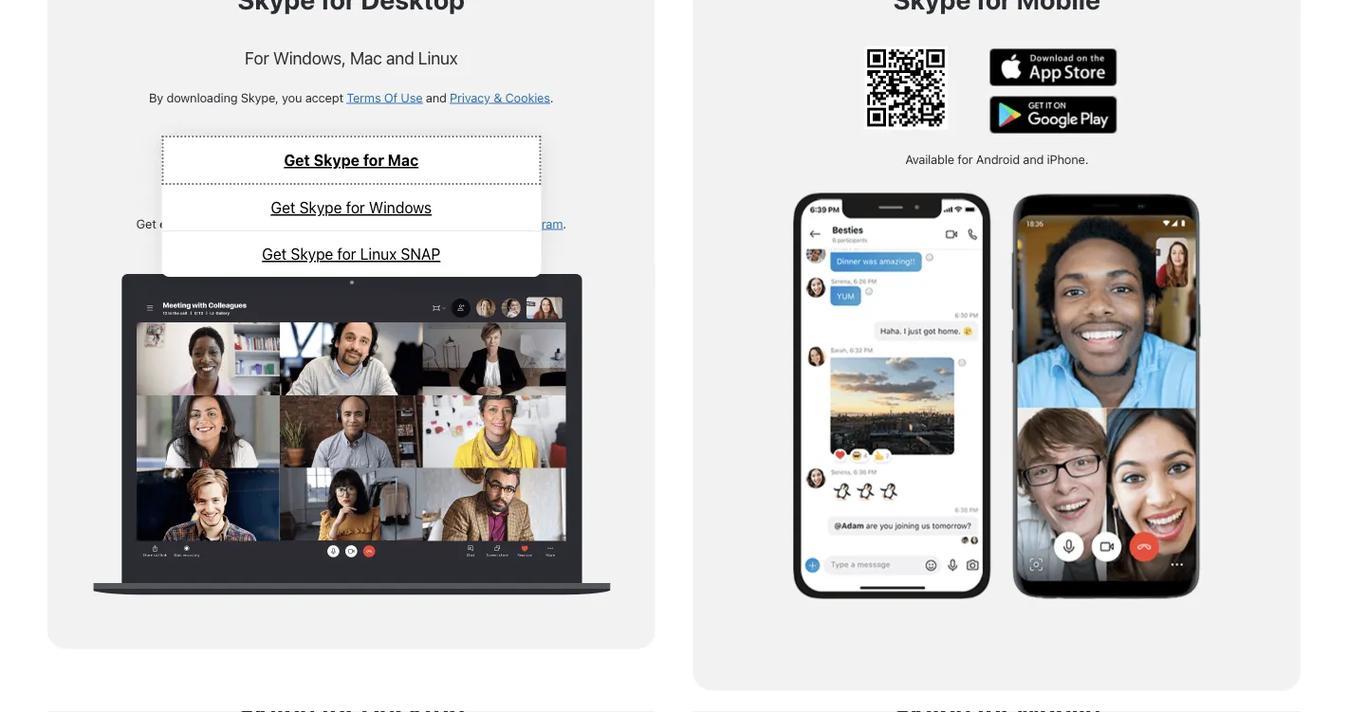 Task type: locate. For each thing, give the bounding box(es) containing it.
get skype for mac
[[257, 150, 403, 171], [284, 151, 419, 169]]

program
[[515, 216, 563, 231]]

for inside get skype for windows link
[[346, 199, 365, 217]]

accept
[[305, 90, 343, 104]]

get skype for mac link up get skype for windows link
[[163, 138, 539, 183]]

and for available for android and iphone.
[[1023, 152, 1044, 167]]

linux down innovations
[[360, 245, 397, 263]]

get it on google play image
[[989, 96, 1117, 134]]

0 horizontal spatial .
[[550, 90, 554, 104]]

get down latest
[[262, 245, 287, 263]]

for for get skype for mac link in the list box
[[363, 151, 384, 169]]

1 vertical spatial linux
[[360, 245, 397, 263]]

for for get skype for linux snap link
[[337, 245, 356, 263]]

and right use
[[426, 90, 447, 104]]

by downloading skype, you accept terms of use and privacy & cookies .
[[149, 90, 554, 104]]

get skype for mac link
[[163, 138, 539, 183], [257, 149, 403, 172]]

innovations
[[344, 216, 407, 231]]

privacy
[[450, 90, 490, 104]]

and left iphone.
[[1023, 152, 1044, 167]]

list box
[[162, 136, 541, 277]]

for inside get skype for linux snap link
[[337, 245, 356, 263]]

get skype for mac up get skype for windows link
[[284, 151, 419, 169]]

and
[[386, 47, 414, 68], [426, 90, 447, 104], [1023, 152, 1044, 167]]

for windows, mac and linux
[[245, 47, 458, 68]]

mac
[[350, 47, 382, 68], [369, 150, 403, 171], [388, 151, 419, 169]]

privacy & cookies link
[[450, 90, 550, 104]]

1 horizontal spatial linux
[[418, 47, 458, 68]]

.
[[550, 90, 554, 104], [563, 216, 566, 231]]

0 vertical spatial .
[[550, 90, 554, 104]]

access
[[192, 216, 234, 231]]

iphone.
[[1047, 152, 1089, 167]]

skype
[[289, 150, 339, 171], [314, 151, 360, 169], [299, 199, 342, 217], [306, 216, 341, 231], [437, 216, 471, 231], [291, 245, 333, 263]]

available for android and iphone.
[[905, 152, 1089, 167]]

for for get skype for mac link over get skype for windows
[[343, 150, 365, 171]]

linux up use
[[418, 47, 458, 68]]

0 vertical spatial and
[[386, 47, 414, 68]]

get
[[257, 150, 285, 171], [284, 151, 310, 169], [271, 199, 295, 217], [136, 216, 156, 231], [262, 245, 287, 263]]

get skype for linux snap link
[[162, 231, 541, 277]]

2 horizontal spatial and
[[1023, 152, 1044, 167]]

list box containing get skype for mac
[[162, 136, 541, 277]]

. right &
[[550, 90, 554, 104]]

get skype for windows link
[[162, 185, 541, 231]]

get skype for mac link up get skype for windows
[[257, 149, 403, 172]]

get skype for mac up get skype for windows
[[257, 150, 403, 171]]

1 horizontal spatial .
[[563, 216, 566, 231]]

with
[[410, 216, 434, 231]]

terms of use link
[[347, 90, 423, 104]]

1 vertical spatial .
[[563, 216, 566, 231]]

get skype for mac for get skype for mac link over get skype for windows
[[257, 150, 403, 171]]

linux
[[418, 47, 458, 68], [360, 245, 397, 263]]

for
[[343, 150, 365, 171], [363, 151, 384, 169], [958, 152, 973, 167], [346, 199, 365, 217], [337, 245, 356, 263]]

0 horizontal spatial linux
[[360, 245, 397, 263]]

. right "insider"
[[563, 216, 566, 231]]

snap
[[401, 245, 440, 263]]

0 horizontal spatial and
[[386, 47, 414, 68]]

for for get skype for windows link
[[346, 199, 365, 217]]

get skype for mac inside list box
[[284, 151, 419, 169]]

2 vertical spatial and
[[1023, 152, 1044, 167]]

and up of
[[386, 47, 414, 68]]

available
[[905, 152, 954, 167]]

1 horizontal spatial and
[[426, 90, 447, 104]]

&
[[494, 90, 502, 104]]

cookies
[[505, 90, 550, 104]]

insider
[[475, 216, 512, 231]]

. for skype insider program
[[563, 216, 566, 231]]



Task type: vqa. For each thing, say whether or not it's contained in the screenshot.
privacy & cookies "link" on the top of the page
yes



Task type: describe. For each thing, give the bounding box(es) containing it.
use
[[401, 90, 423, 104]]

get early access to the latest skype innovations with skype insider program .
[[136, 216, 566, 231]]

get left early
[[136, 216, 156, 231]]

skype,
[[241, 90, 279, 104]]

the
[[251, 216, 269, 231]]

. for privacy & cookies
[[550, 90, 554, 104]]

download on the appstore image
[[989, 48, 1117, 86]]

get up the
[[257, 150, 285, 171]]

mac inside list box
[[388, 151, 419, 169]]

skype insider program link
[[437, 216, 563, 231]]

get skype for windows
[[271, 199, 432, 217]]

0 vertical spatial linux
[[418, 47, 458, 68]]

early
[[159, 216, 189, 231]]

of
[[384, 90, 398, 104]]

windows,
[[273, 47, 346, 68]]

get skype for linux snap
[[262, 245, 440, 263]]

download skype through qr code image
[[865, 46, 948, 130]]

downloading
[[167, 90, 238, 104]]

windows
[[369, 199, 432, 217]]

android
[[976, 152, 1020, 167]]

get right the
[[271, 199, 295, 217]]

to
[[237, 216, 248, 231]]

1 vertical spatial and
[[426, 90, 447, 104]]

linux inside list box
[[360, 245, 397, 263]]

you
[[282, 90, 302, 104]]

latest
[[272, 216, 303, 231]]

terms
[[347, 90, 381, 104]]

by
[[149, 90, 163, 104]]

and for for windows, mac and linux
[[386, 47, 414, 68]]

skype on mobile device image
[[793, 187, 1201, 604]]

get down you
[[284, 151, 310, 169]]

for
[[245, 47, 269, 68]]

get skype for mac link inside list box
[[163, 138, 539, 183]]

get skype for mac for get skype for mac link in the list box
[[284, 151, 419, 169]]



